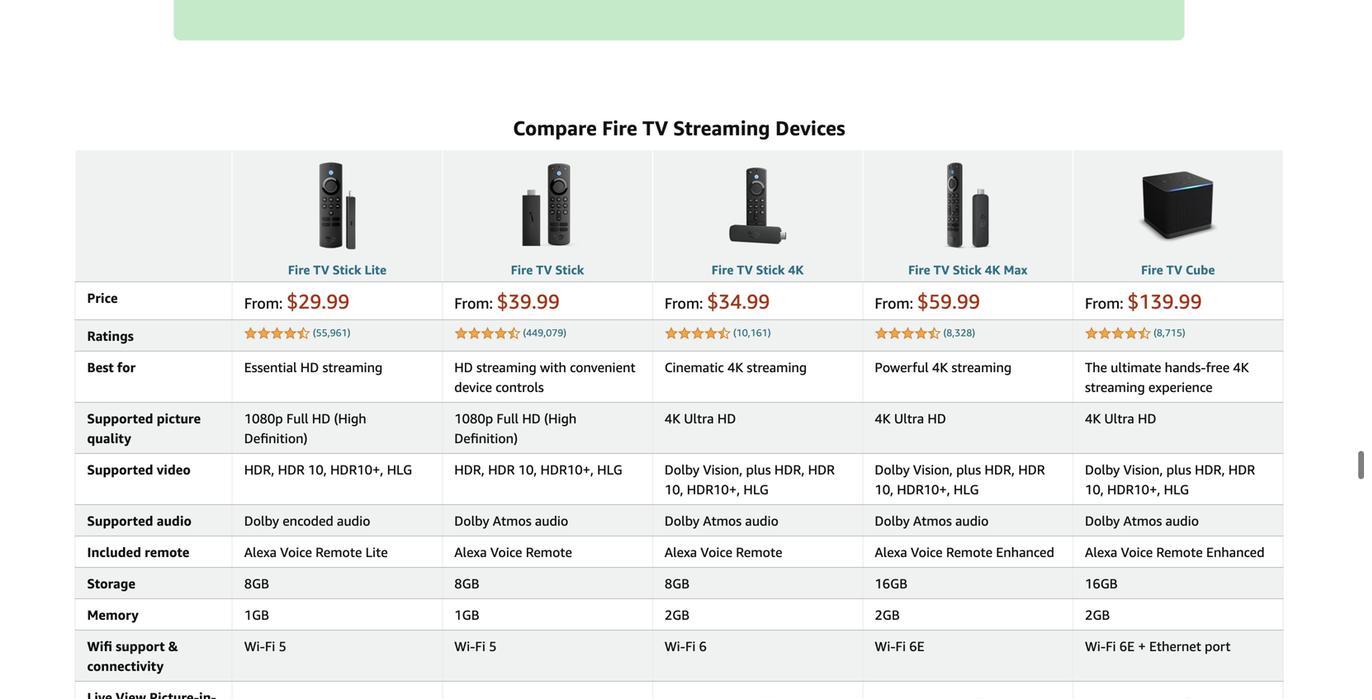 Task type: describe. For each thing, give the bounding box(es) containing it.
2 2gb from the left
[[875, 607, 900, 623]]

ratings
[[87, 328, 134, 344]]

1 alexa voice remote from the left
[[454, 544, 572, 560]]

tv for fire tv stick lite
[[313, 262, 329, 277]]

2 alexa from the left
[[454, 544, 487, 560]]

1 dolby atmos audio from the left
[[454, 513, 568, 529]]

3 8gb from the left
[[665, 576, 690, 592]]

1 vision, from the left
[[703, 462, 743, 478]]

4k down "(10,161)" link
[[727, 359, 743, 375]]

hd inside hd streaming with convenient device controls
[[454, 359, 473, 375]]

cinematic 4k streaming
[[665, 359, 807, 375]]

ethernet
[[1149, 639, 1201, 654]]

4k left max
[[985, 262, 1001, 277]]

1 voice from the left
[[280, 544, 312, 560]]

1 remote from the left
[[316, 544, 362, 560]]

from: for $59.99
[[875, 294, 913, 312]]

3 4k ultra hd from the left
[[1085, 411, 1156, 426]]

4k inside the ultimate hands-free 4k streaming experience
[[1233, 359, 1249, 375]]

1 plus from the left
[[746, 462, 771, 478]]

1 audio from the left
[[157, 513, 192, 529]]

wi-fi 6e + ethernet port
[[1085, 639, 1231, 654]]

fire right compare
[[602, 116, 637, 140]]

2 definition) from the left
[[454, 430, 518, 446]]

(8,328) link
[[943, 327, 975, 338]]

(8,715)
[[1154, 327, 1186, 338]]

fire tv cube link
[[1141, 262, 1215, 277]]

2 alexa voice remote from the left
[[665, 544, 782, 560]]

video
[[157, 462, 191, 478]]

3 wi- from the left
[[665, 639, 685, 654]]

4 audio from the left
[[745, 513, 779, 529]]

5 hdr from the left
[[1229, 462, 1255, 478]]

1 wi-fi 5 from the left
[[244, 639, 286, 654]]

2 16gb from the left
[[1085, 576, 1118, 592]]

streaming inside the ultimate hands-free 4k streaming experience
[[1085, 379, 1145, 395]]

1 alexa voice remote enhanced from the left
[[875, 544, 1054, 560]]

fire tv stick lite image
[[288, 156, 387, 255]]

hd down essential hd streaming on the bottom of page
[[312, 411, 331, 426]]

fire tv stick 4k max image
[[920, 156, 1016, 255]]

$29.99
[[287, 289, 350, 313]]

1 1080p full hd (high definition) from the left
[[244, 411, 366, 446]]

4 dolby atmos audio from the left
[[1085, 513, 1199, 529]]

3 hdr from the left
[[808, 462, 835, 478]]

1 (high from the left
[[334, 411, 366, 426]]

3 audio from the left
[[535, 513, 568, 529]]

supported for supported picture quality
[[87, 411, 153, 426]]

2 alexa voice remote enhanced from the left
[[1085, 544, 1265, 560]]

from: $39.99
[[454, 289, 560, 313]]

port
[[1205, 639, 1231, 654]]

streaming for essential hd streaming
[[322, 359, 383, 375]]

from: $34.99
[[665, 289, 770, 313]]

$39.99
[[497, 289, 560, 313]]

streaming inside hd streaming with convenient device controls
[[476, 359, 537, 375]]

essential hd streaming
[[244, 359, 383, 375]]

fire tv stick 4k image
[[709, 156, 806, 255]]

from: for $39.99
[[454, 294, 493, 312]]

4 hdr from the left
[[1018, 462, 1045, 478]]

best for
[[87, 359, 135, 375]]

cube
[[1186, 262, 1215, 277]]

essential
[[244, 359, 297, 375]]

supported video
[[87, 462, 191, 478]]

$139.99
[[1127, 289, 1202, 313]]

5 voice from the left
[[1121, 544, 1153, 560]]

the
[[1085, 359, 1107, 375]]

fire for fire tv stick 4k
[[712, 262, 734, 277]]

(8,328)
[[943, 327, 975, 338]]

max
[[1004, 262, 1028, 277]]

4 remote from the left
[[946, 544, 993, 560]]

hd down controls
[[522, 411, 541, 426]]

4k down cinematic
[[665, 411, 680, 426]]

(449,079)
[[523, 327, 567, 338]]

tv for fire tv stick 4k max
[[934, 262, 950, 277]]

fire for fire tv stick
[[511, 262, 533, 277]]

4 voice from the left
[[911, 544, 943, 560]]

alexa voice remote lite
[[244, 544, 388, 560]]

lite for alexa voice remote lite
[[365, 544, 388, 560]]

included remote
[[87, 544, 189, 560]]

hd streaming with convenient device controls
[[454, 359, 636, 395]]

2 fi from the left
[[475, 639, 485, 654]]

2 1080p from the left
[[454, 411, 493, 426]]

connectivity
[[87, 658, 164, 674]]

&
[[168, 639, 178, 654]]

from: for $139.99
[[1085, 294, 1124, 312]]

2 atmos from the left
[[703, 513, 742, 529]]

device
[[454, 379, 492, 395]]

best
[[87, 359, 114, 375]]

2 enhanced from the left
[[1206, 544, 1265, 560]]

2 full from the left
[[497, 411, 519, 426]]

hands-
[[1165, 359, 1206, 375]]

from: $29.99
[[244, 289, 350, 313]]

4 hdr, from the left
[[985, 462, 1015, 478]]

6 audio from the left
[[1166, 513, 1199, 529]]

(55,961)
[[313, 327, 351, 338]]

compare fire tv streaming devices
[[513, 116, 845, 140]]

from: $59.99
[[875, 289, 980, 313]]

hd down powerful 4k streaming
[[928, 411, 946, 426]]

fire tv stick lite
[[288, 262, 387, 277]]

1 2gb from the left
[[665, 607, 690, 623]]

2 wi-fi 5 from the left
[[454, 639, 497, 654]]

streaming for powerful 4k streaming
[[952, 359, 1012, 375]]

$59.99
[[917, 289, 980, 313]]

supported for supported video
[[87, 462, 153, 478]]

compare
[[513, 116, 597, 140]]

+
[[1138, 639, 1146, 654]]

dolby encoded audio
[[244, 513, 370, 529]]

3 alexa from the left
[[665, 544, 697, 560]]

2 vision, from the left
[[913, 462, 953, 478]]

remote
[[145, 544, 189, 560]]

3 plus from the left
[[1167, 462, 1191, 478]]

fire for fire tv stick lite
[[288, 262, 310, 277]]

2 (high from the left
[[544, 411, 577, 426]]

encoded
[[283, 513, 333, 529]]

(10,161)
[[733, 327, 771, 338]]

2 1gb from the left
[[454, 607, 479, 623]]

streaming
[[673, 116, 770, 140]]

included
[[87, 544, 141, 560]]

2 hdr from the left
[[488, 462, 515, 478]]

1 enhanced from the left
[[996, 544, 1054, 560]]

1 hdr from the left
[[278, 462, 305, 478]]

ultimate
[[1111, 359, 1161, 375]]

4 atmos from the left
[[1123, 513, 1162, 529]]

4 wi- from the left
[[875, 639, 896, 654]]

3 ultra from the left
[[1104, 411, 1134, 426]]

3 atmos from the left
[[913, 513, 952, 529]]

2 hdr, from the left
[[454, 462, 485, 478]]

2 ultra from the left
[[894, 411, 924, 426]]

4 alexa from the left
[[875, 544, 907, 560]]

support
[[116, 639, 165, 654]]

stick for fire tv stick
[[555, 262, 584, 277]]

2 voice from the left
[[490, 544, 522, 560]]

from: $139.99
[[1085, 289, 1202, 313]]

2 dolby vision, plus hdr, hdr 10, hdr10+, hlg from the left
[[875, 462, 1045, 497]]

from: for $29.99
[[244, 294, 283, 312]]

stick for fire tv stick 4k
[[756, 262, 785, 277]]

5 remote from the left
[[1156, 544, 1203, 560]]

6
[[699, 639, 707, 654]]

wifi support & connectivity
[[87, 639, 178, 674]]

2 dolby atmos audio from the left
[[665, 513, 779, 529]]

(55,961) link
[[313, 327, 351, 338]]



Task type: locate. For each thing, give the bounding box(es) containing it.
tv up $29.99
[[313, 262, 329, 277]]

2 4k ultra hd from the left
[[875, 411, 946, 426]]

1 horizontal spatial 6e
[[1120, 639, 1135, 654]]

wi-fi 5
[[244, 639, 286, 654], [454, 639, 497, 654]]

(high down hd streaming with convenient device controls at bottom
[[544, 411, 577, 426]]

1 full from the left
[[286, 411, 308, 426]]

1080p down device
[[454, 411, 493, 426]]

tv
[[643, 116, 668, 140], [313, 262, 329, 277], [536, 262, 552, 277], [737, 262, 753, 277], [934, 262, 950, 277], [1167, 262, 1182, 277]]

fire up from: $29.99
[[288, 262, 310, 277]]

4k down the
[[1085, 411, 1101, 426]]

2 horizontal spatial vision,
[[1123, 462, 1163, 478]]

1 horizontal spatial 5
[[489, 639, 497, 654]]

hd down the cinematic 4k streaming
[[717, 411, 736, 426]]

2 hdr, hdr 10, hdr10+, hlg from the left
[[454, 462, 622, 478]]

0 horizontal spatial 1080p full hd (high definition)
[[244, 411, 366, 446]]

(10,161) link
[[733, 327, 771, 338]]

(8,715) link
[[1154, 327, 1186, 338]]

free
[[1206, 359, 1230, 375]]

1 supported from the top
[[87, 411, 153, 426]]

10,
[[308, 462, 327, 478], [518, 462, 537, 478], [665, 482, 683, 497], [875, 482, 894, 497], [1085, 482, 1104, 497]]

0 horizontal spatial 16gb
[[875, 576, 908, 592]]

supported up quality
[[87, 411, 153, 426]]

definition)
[[244, 430, 308, 446], [454, 430, 518, 446]]

3 supported from the top
[[87, 513, 153, 529]]

stick for fire tv stick lite
[[333, 262, 361, 277]]

wi-
[[244, 639, 265, 654], [454, 639, 475, 654], [665, 639, 685, 654], [875, 639, 896, 654], [1085, 639, 1106, 654]]

1gb
[[244, 607, 269, 623], [454, 607, 479, 623]]

supported up included
[[87, 513, 153, 529]]

stick up $29.99
[[333, 262, 361, 277]]

4 fi from the left
[[896, 639, 906, 654]]

3 stick from the left
[[756, 262, 785, 277]]

0 horizontal spatial 2gb
[[665, 607, 690, 623]]

1 definition) from the left
[[244, 430, 308, 446]]

fire up from: $139.99
[[1141, 262, 1163, 277]]

enhanced
[[996, 544, 1054, 560], [1206, 544, 1265, 560]]

lite down the dolby encoded audio
[[365, 544, 388, 560]]

from: left $29.99
[[244, 294, 283, 312]]

1 vertical spatial lite
[[365, 544, 388, 560]]

3 vision, from the left
[[1123, 462, 1163, 478]]

2 plus from the left
[[956, 462, 981, 478]]

stick up $39.99 at the top of page
[[555, 262, 584, 277]]

from: inside from: $39.99
[[454, 294, 493, 312]]

1 horizontal spatial alexa voice remote
[[665, 544, 782, 560]]

1 hdr, from the left
[[244, 462, 274, 478]]

streaming down "(10,161)" link
[[747, 359, 807, 375]]

hdr, hdr 10, hdr10+, hlg
[[244, 462, 412, 478], [454, 462, 622, 478]]

fire for fire tv stick 4k max
[[908, 262, 930, 277]]

hdr10+,
[[330, 462, 383, 478], [540, 462, 594, 478], [687, 482, 740, 497], [897, 482, 950, 497], [1107, 482, 1160, 497]]

1 horizontal spatial 4k ultra hd
[[875, 411, 946, 426]]

1080p down "essential"
[[244, 411, 283, 426]]

lite down fire tv stick lite image
[[365, 262, 387, 277]]

2 5 from the left
[[489, 639, 497, 654]]

fire for fire tv cube
[[1141, 262, 1163, 277]]

$34.99
[[707, 289, 770, 313]]

0 horizontal spatial 6e
[[909, 639, 925, 654]]

atmos
[[493, 513, 532, 529], [703, 513, 742, 529], [913, 513, 952, 529], [1123, 513, 1162, 529]]

memory
[[87, 607, 139, 623]]

fire up from: $34.99
[[712, 262, 734, 277]]

4 from: from the left
[[875, 294, 913, 312]]

supported picture quality
[[87, 411, 201, 446]]

3 fi from the left
[[685, 639, 696, 654]]

1 horizontal spatial definition)
[[454, 430, 518, 446]]

picture
[[157, 411, 201, 426]]

1 atmos from the left
[[493, 513, 532, 529]]

fire tv stick 4k max link
[[908, 262, 1028, 277]]

with
[[540, 359, 566, 375]]

1 1080p from the left
[[244, 411, 283, 426]]

2 1080p full hd (high definition) from the left
[[454, 411, 577, 446]]

4k down powerful
[[875, 411, 891, 426]]

1 horizontal spatial 1gb
[[454, 607, 479, 623]]

0 horizontal spatial hdr, hdr 10, hdr10+, hlg
[[244, 462, 412, 478]]

fire up $39.99 at the top of page
[[511, 262, 533, 277]]

2gb up wi-fi 6e + ethernet port
[[1085, 607, 1110, 623]]

for
[[117, 359, 135, 375]]

lite for fire tv stick lite
[[365, 262, 387, 277]]

6e for wi-fi 6e + ethernet port
[[1120, 639, 1135, 654]]

1 6e from the left
[[909, 639, 925, 654]]

from: inside from: $29.99
[[244, 294, 283, 312]]

ultra down cinematic
[[684, 411, 714, 426]]

1 stick from the left
[[333, 262, 361, 277]]

2 audio from the left
[[337, 513, 370, 529]]

3 voice from the left
[[701, 544, 733, 560]]

wifi
[[87, 639, 112, 654]]

1 8gb from the left
[[244, 576, 269, 592]]

ultra down powerful
[[894, 411, 924, 426]]

1080p full hd (high definition) down essential hd streaming on the bottom of page
[[244, 411, 366, 446]]

1 horizontal spatial hdr, hdr 10, hdr10+, hlg
[[454, 462, 622, 478]]

remote
[[316, 544, 362, 560], [526, 544, 572, 560], [736, 544, 782, 560], [946, 544, 993, 560], [1156, 544, 1203, 560]]

1 hdr, hdr 10, hdr10+, hlg from the left
[[244, 462, 412, 478]]

experience
[[1149, 379, 1213, 395]]

1 horizontal spatial wi-fi 5
[[454, 639, 497, 654]]

streaming
[[322, 359, 383, 375], [476, 359, 537, 375], [747, 359, 807, 375], [952, 359, 1012, 375], [1085, 379, 1145, 395]]

0 horizontal spatial vision,
[[703, 462, 743, 478]]

2 horizontal spatial 8gb
[[665, 576, 690, 592]]

1080p full hd (high definition) down controls
[[454, 411, 577, 446]]

hdr,
[[244, 462, 274, 478], [454, 462, 485, 478], [774, 462, 805, 478], [985, 462, 1015, 478], [1195, 462, 1225, 478]]

hd right "essential"
[[300, 359, 319, 375]]

tv left the cube
[[1167, 262, 1182, 277]]

4k ultra hd
[[665, 411, 736, 426], [875, 411, 946, 426], [1085, 411, 1156, 426]]

0 horizontal spatial 5
[[279, 639, 286, 654]]

1 from: from the left
[[244, 294, 283, 312]]

tv up $59.99
[[934, 262, 950, 277]]

1 horizontal spatial enhanced
[[1206, 544, 1265, 560]]

4k right free
[[1233, 359, 1249, 375]]

price
[[87, 290, 118, 306]]

1 horizontal spatial dolby vision, plus hdr, hdr 10, hdr10+, hlg
[[875, 462, 1045, 497]]

3 hdr, from the left
[[774, 462, 805, 478]]

ultra
[[684, 411, 714, 426], [894, 411, 924, 426], [1104, 411, 1134, 426]]

1 wi- from the left
[[244, 639, 265, 654]]

fire tv stick 4k link
[[712, 262, 804, 277]]

from: inside from: $34.99
[[665, 294, 703, 312]]

1 1gb from the left
[[244, 607, 269, 623]]

alexa voice remote
[[454, 544, 572, 560], [665, 544, 782, 560]]

1 5 from the left
[[279, 639, 286, 654]]

hdr
[[278, 462, 305, 478], [488, 462, 515, 478], [808, 462, 835, 478], [1018, 462, 1045, 478], [1229, 462, 1255, 478]]

0 horizontal spatial enhanced
[[996, 544, 1054, 560]]

hd down the ultimate hands-free 4k streaming experience
[[1138, 411, 1156, 426]]

5 alexa from the left
[[1085, 544, 1118, 560]]

0 horizontal spatial (high
[[334, 411, 366, 426]]

2 horizontal spatial 4k ultra hd
[[1085, 411, 1156, 426]]

4 stick from the left
[[953, 262, 982, 277]]

0 horizontal spatial 8gb
[[244, 576, 269, 592]]

stick for fire tv stick 4k max
[[953, 262, 982, 277]]

full
[[286, 411, 308, 426], [497, 411, 519, 426]]

from: left $34.99
[[665, 294, 703, 312]]

3 remote from the left
[[736, 544, 782, 560]]

1 ultra from the left
[[684, 411, 714, 426]]

tv left streaming
[[643, 116, 668, 140]]

0 horizontal spatial 1080p
[[244, 411, 283, 426]]

alexa
[[244, 544, 277, 560], [454, 544, 487, 560], [665, 544, 697, 560], [875, 544, 907, 560], [1085, 544, 1118, 560]]

definition) down device
[[454, 430, 518, 446]]

tv for fire tv stick 4k
[[737, 262, 753, 277]]

4k ultra hd down ultimate
[[1085, 411, 1156, 426]]

2 vertical spatial supported
[[87, 513, 153, 529]]

wi-fi 6e
[[875, 639, 925, 654]]

dolby atmos audio
[[454, 513, 568, 529], [665, 513, 779, 529], [875, 513, 989, 529], [1085, 513, 1199, 529]]

wi-fi 6
[[665, 639, 707, 654]]

from: left the "$139.99" on the right of the page
[[1085, 294, 1124, 312]]

0 vertical spatial lite
[[365, 262, 387, 277]]

vision,
[[703, 462, 743, 478], [913, 462, 953, 478], [1123, 462, 1163, 478]]

(high down essential hd streaming on the bottom of page
[[334, 411, 366, 426]]

1 horizontal spatial vision,
[[913, 462, 953, 478]]

0 vertical spatial supported
[[87, 411, 153, 426]]

0 horizontal spatial dolby vision, plus hdr, hdr 10, hdr10+, hlg
[[665, 462, 835, 497]]

fire tv stick image
[[498, 156, 597, 255]]

1 horizontal spatial 1080p
[[454, 411, 493, 426]]

3 from: from the left
[[665, 294, 703, 312]]

hd
[[300, 359, 319, 375], [454, 359, 473, 375], [312, 411, 331, 426], [522, 411, 541, 426], [717, 411, 736, 426], [928, 411, 946, 426], [1138, 411, 1156, 426]]

fire tv stick
[[511, 262, 584, 277]]

5 audio from the left
[[955, 513, 989, 529]]

0 horizontal spatial wi-fi 5
[[244, 639, 286, 654]]

2gb up wi-fi 6e
[[875, 607, 900, 623]]

2 from: from the left
[[454, 294, 493, 312]]

supported down quality
[[87, 462, 153, 478]]

supported audio
[[87, 513, 192, 529]]

the ultimate hands-free 4k streaming experience
[[1085, 359, 1249, 395]]

audio
[[157, 513, 192, 529], [337, 513, 370, 529], [535, 513, 568, 529], [745, 513, 779, 529], [955, 513, 989, 529], [1166, 513, 1199, 529]]

4k down fire tv stick 4k image
[[788, 262, 804, 277]]

storage
[[87, 576, 135, 592]]

1 fi from the left
[[265, 639, 275, 654]]

0 horizontal spatial 1gb
[[244, 607, 269, 623]]

5 fi from the left
[[1106, 639, 1116, 654]]

streaming for cinematic 4k streaming
[[747, 359, 807, 375]]

1 4k ultra hd from the left
[[665, 411, 736, 426]]

0 horizontal spatial alexa voice remote enhanced
[[875, 544, 1054, 560]]

1 horizontal spatial full
[[497, 411, 519, 426]]

1 horizontal spatial 8gb
[[454, 576, 479, 592]]

2 horizontal spatial plus
[[1167, 462, 1191, 478]]

1 horizontal spatial 16gb
[[1085, 576, 1118, 592]]

3 2gb from the left
[[1085, 607, 1110, 623]]

powerful
[[875, 359, 929, 375]]

plus
[[746, 462, 771, 478], [956, 462, 981, 478], [1167, 462, 1191, 478]]

stick up $34.99
[[756, 262, 785, 277]]

5 wi- from the left
[[1085, 639, 1106, 654]]

1 horizontal spatial alexa voice remote enhanced
[[1085, 544, 1265, 560]]

2 8gb from the left
[[454, 576, 479, 592]]

from: for $34.99
[[665, 294, 703, 312]]

stick up $59.99
[[953, 262, 982, 277]]

fire tv stick 4k
[[712, 262, 804, 277]]

0 horizontal spatial ultra
[[684, 411, 714, 426]]

supported for supported audio
[[87, 513, 153, 529]]

fire tv stick 4k max
[[908, 262, 1028, 277]]

controls
[[496, 379, 544, 395]]

0 horizontal spatial 4k ultra hd
[[665, 411, 736, 426]]

convenient
[[570, 359, 636, 375]]

tv up $39.99 at the top of page
[[536, 262, 552, 277]]

2gb up wi-fi 6
[[665, 607, 690, 623]]

from: left $39.99 at the top of page
[[454, 294, 493, 312]]

fire tv cube image
[[1129, 156, 1228, 255]]

6e
[[909, 639, 925, 654], [1120, 639, 1135, 654]]

2 horizontal spatial 2gb
[[1085, 607, 1110, 623]]

16gb
[[875, 576, 908, 592], [1085, 576, 1118, 592]]

lite
[[365, 262, 387, 277], [365, 544, 388, 560]]

4k ultra hd down cinematic
[[665, 411, 736, 426]]

streaming down (55,961) link
[[322, 359, 383, 375]]

4k ultra hd down powerful
[[875, 411, 946, 426]]

tv for fire tv stick
[[536, 262, 552, 277]]

powerful 4k streaming
[[875, 359, 1012, 375]]

fire up from: $59.99
[[908, 262, 930, 277]]

cinematic
[[665, 359, 724, 375]]

1 horizontal spatial (high
[[544, 411, 577, 426]]

quality
[[87, 430, 131, 446]]

devices
[[775, 116, 845, 140]]

fire
[[602, 116, 637, 140], [288, 262, 310, 277], [511, 262, 533, 277], [712, 262, 734, 277], [908, 262, 930, 277], [1141, 262, 1163, 277]]

stick
[[333, 262, 361, 277], [555, 262, 584, 277], [756, 262, 785, 277], [953, 262, 982, 277]]

1 horizontal spatial 2gb
[[875, 607, 900, 623]]

streaming down (8,328)
[[952, 359, 1012, 375]]

1 16gb from the left
[[875, 576, 908, 592]]

5 hdr, from the left
[[1195, 462, 1225, 478]]

from: left $59.99
[[875, 294, 913, 312]]

full down essential hd streaming on the bottom of page
[[286, 411, 308, 426]]

supported
[[87, 411, 153, 426], [87, 462, 153, 478], [87, 513, 153, 529]]

1 horizontal spatial 1080p full hd (high definition)
[[454, 411, 577, 446]]

ultra down ultimate
[[1104, 411, 1134, 426]]

from: inside from: $139.99
[[1085, 294, 1124, 312]]

1080p full hd (high definition)
[[244, 411, 366, 446], [454, 411, 577, 446]]

hd up device
[[454, 359, 473, 375]]

4k right powerful
[[932, 359, 948, 375]]

6e for wi-fi 6e
[[909, 639, 925, 654]]

2 stick from the left
[[555, 262, 584, 277]]

definition) down "essential"
[[244, 430, 308, 446]]

(high
[[334, 411, 366, 426], [544, 411, 577, 426]]

1 vertical spatial supported
[[87, 462, 153, 478]]

2 6e from the left
[[1120, 639, 1135, 654]]

3 dolby vision, plus hdr, hdr 10, hdr10+, hlg from the left
[[1085, 462, 1255, 497]]

2 supported from the top
[[87, 462, 153, 478]]

tv for fire tv cube
[[1167, 262, 1182, 277]]

1 dolby vision, plus hdr, hdr 10, hdr10+, hlg from the left
[[665, 462, 835, 497]]

fire tv cube
[[1141, 262, 1215, 277]]

2 wi- from the left
[[454, 639, 475, 654]]

(449,079) link
[[523, 327, 567, 338]]

0 horizontal spatial alexa voice remote
[[454, 544, 572, 560]]

0 horizontal spatial plus
[[746, 462, 771, 478]]

0 horizontal spatial full
[[286, 411, 308, 426]]

1 horizontal spatial ultra
[[894, 411, 924, 426]]

1 horizontal spatial plus
[[956, 462, 981, 478]]

2 remote from the left
[[526, 544, 572, 560]]

tv up $34.99
[[737, 262, 753, 277]]

from: inside from: $59.99
[[875, 294, 913, 312]]

streaming down the
[[1085, 379, 1145, 395]]

3 dolby atmos audio from the left
[[875, 513, 989, 529]]

supported inside supported picture quality
[[87, 411, 153, 426]]

1 alexa from the left
[[244, 544, 277, 560]]

2 horizontal spatial ultra
[[1104, 411, 1134, 426]]

fire tv stick lite link
[[288, 262, 387, 277]]

fire tv stick link
[[511, 262, 584, 277]]

5 from: from the left
[[1085, 294, 1124, 312]]

0 horizontal spatial definition)
[[244, 430, 308, 446]]

full down controls
[[497, 411, 519, 426]]

streaming up controls
[[476, 359, 537, 375]]

2 horizontal spatial dolby vision, plus hdr, hdr 10, hdr10+, hlg
[[1085, 462, 1255, 497]]



Task type: vqa. For each thing, say whether or not it's contained in the screenshot.
3rd Alexa from the right
yes



